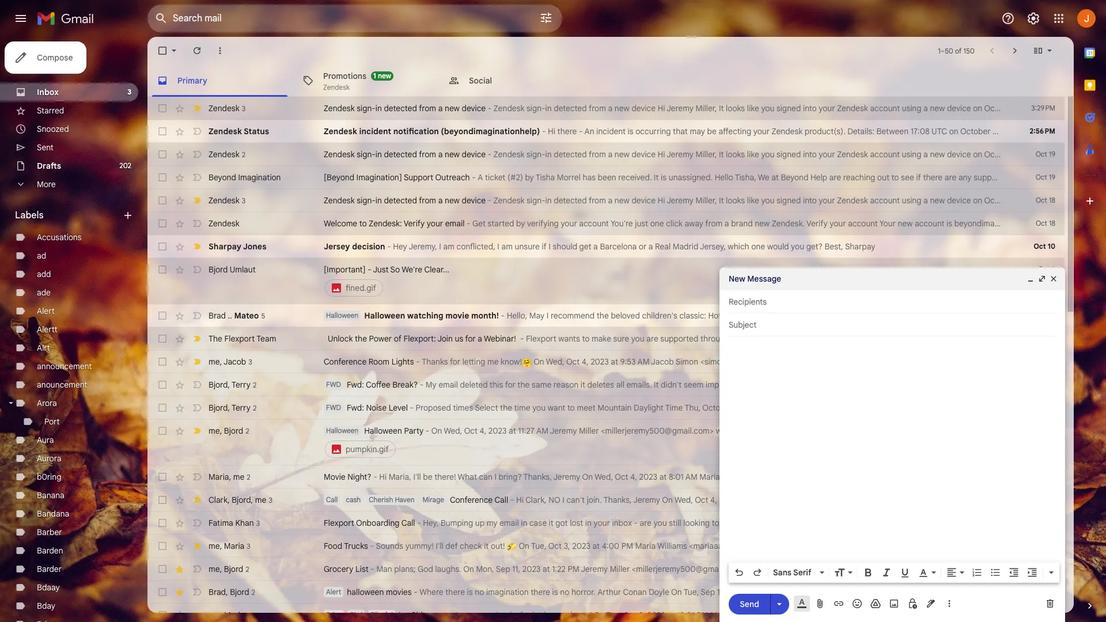 Task type: locate. For each thing, give the bounding box(es) containing it.
oct 19 for october
[[1036, 150, 1056, 158]]

us
[[1048, 334, 1057, 344]]

0 vertical spatial alert
[[37, 306, 55, 316]]

halloween inside halloween halloween party - on wed, oct 4, 2023 at 11:27 am jeremy miller <millerjeremy500@gmail.com> wrote: hi everyone, we will be having an office halloween party on 10/31. please submit your costume ideas
[[326, 426, 359, 435]]

fined.gif
[[346, 283, 376, 293]]

food
[[324, 541, 342, 551]]

1 vertical spatial know!
[[571, 610, 592, 621]]

<millerjeremy500@gmail.com> down daylight
[[601, 426, 714, 436]]

2 signed from the top
[[777, 149, 801, 160]]

tue, down case
[[531, 541, 547, 551]]

terry
[[232, 379, 251, 390], [232, 402, 251, 413]]

halloween up pumpkin.gif
[[326, 426, 359, 435]]

2 oct 19 from the top
[[1036, 173, 1056, 182]]

attach files image
[[815, 598, 826, 610]]

0 vertical spatial me , bjord 2
[[209, 426, 249, 436]]

1 oct 3 from the top
[[1039, 565, 1056, 573]]

fwd inside fwd fwd: coffee break? - my email deleted this for the same reason it deletes all emails. it didn't seem important. on wed, oct 4, 2023 at 8:26 am bjord umlaut <sicritbjordd@gmail.com> wrote: seems to me we've
[[326, 380, 341, 389]]

just
[[373, 264, 389, 275], [945, 472, 961, 482]]

1 terry from the top
[[232, 379, 251, 390]]

on up still
[[662, 495, 673, 505]]

zendesk 3 for zendesk sign-in detected from a new device - zendesk sign-in detected from a new device hi jeremy miller, it looks like you signed into your zendesk account using a new device on october 18, 2023 at 14:23:
[[209, 195, 246, 205]]

sep
[[496, 564, 510, 574], [701, 587, 715, 598]]

1 join from the left
[[438, 334, 453, 344]]

bdaay link
[[37, 583, 60, 593]]

2 into from the top
[[803, 149, 817, 160]]

were
[[994, 518, 1011, 528]]

jeremy down want
[[550, 426, 577, 436]]

beyond left help
[[781, 172, 809, 183]]

🌮 image
[[507, 542, 517, 552]]

refresh image
[[191, 45, 203, 56]]

7 row from the top
[[148, 235, 1065, 258]]

0 vertical spatial one
[[650, 218, 664, 229]]

wrote: down operations
[[802, 541, 825, 551]]

3 into from the top
[[803, 195, 817, 206]]

account for zendesk sign-in detected from a new device hi jeremy miller, it looks like you signed into your zendesk account using a new device on october 19, 2023 at 13:50:
[[870, 149, 900, 160]]

main menu image
[[14, 12, 28, 25]]

1 vertical spatial everyone,
[[908, 472, 943, 482]]

halloween left "mo"
[[1057, 587, 1094, 598]]

2 row from the top
[[148, 120, 1106, 143]]

signed for 19,
[[777, 149, 801, 160]]

row up 9:53
[[148, 327, 1106, 350]]

2 19 from the top
[[1049, 173, 1056, 182]]

cherish
[[369, 496, 393, 504]]

0 horizontal spatial sharpay
[[209, 241, 242, 252]]

0 horizontal spatial looking
[[684, 518, 710, 528]]

2 utc from the left
[[1060, 126, 1075, 137]]

alert inside labels navigation
[[37, 306, 55, 316]]

would
[[767, 241, 789, 252]]

your inside cell
[[1035, 426, 1051, 436]]

oct 10
[[1034, 242, 1056, 251]]

ad
[[37, 251, 46, 261]]

oct down "conan"
[[623, 610, 637, 621]]

1 vertical spatial we
[[788, 426, 799, 436]]

conference for conference room lights
[[324, 357, 367, 367]]

we're
[[402, 264, 422, 275]]

october up halloween halloween party - on wed, oct 4, 2023 at 11:27 am jeremy miller <millerjeremy500@gmail.com> wrote: hi everyone, we will be having an office halloween party on 10/31. please submit your costume ideas
[[703, 403, 733, 413]]

insert link ‪(⌘k)‬ image
[[833, 598, 845, 610]]

conference down the unlock
[[324, 357, 367, 367]]

social tab
[[439, 65, 584, 97]]

using for 18,
[[902, 195, 922, 206]]

15 row from the top
[[148, 466, 1076, 489]]

3 inside the 'me , jacob 3'
[[249, 358, 252, 366]]

1 fwd from the top
[[326, 380, 341, 389]]

1 oct 19 from the top
[[1036, 150, 1056, 158]]

recommend
[[551, 311, 595, 321]]

tue, oct 3, 2023, 12:01 pm element
[[1039, 610, 1056, 621]]

sharpay up the 'bjord umlaut'
[[209, 241, 242, 252]]

account up jersey decision - hey jeremy, i am conflicted, i am unsure if i should get a barcelona or a real madrid jersey, which one would you get? best, sharpay
[[579, 218, 609, 229]]

row up the an
[[148, 97, 1081, 120]]

2 miller, from the top
[[696, 149, 717, 160]]

october for 20,
[[984, 103, 1015, 114]]

thanks, left jer
[[901, 564, 929, 574]]

1 vertical spatial terry
[[232, 402, 251, 413]]

2 inside zendesk 2
[[242, 150, 245, 159]]

1 vertical spatial i'll
[[436, 541, 444, 551]]

me right 'let'
[[1082, 518, 1093, 528]]

you're
[[611, 218, 633, 229]]

0 horizontal spatial conference
[[324, 357, 367, 367]]

it left out!
[[484, 541, 489, 551]]

starred link
[[37, 105, 64, 116]]

send up ice shipment - awesome, thanks for letting me know! on tue, oct 3, 2023 at 12:01 pm maria williams <mariaaawilliams@gmail.com> wrote: hey jeremy, the shipment of ice has arrived, thanks for t
[[740, 599, 759, 609]]

10 row from the top
[[148, 327, 1106, 350]]

signed for 18,
[[777, 195, 801, 206]]

0 vertical spatial just
[[373, 264, 389, 275]]

i right "may"
[[547, 311, 549, 321]]

halloween up power
[[364, 311, 405, 321]]

should
[[553, 241, 577, 252]]

0 horizontal spatial know!
[[501, 357, 522, 367]]

1 row from the top
[[148, 97, 1081, 120]]

1 into from the top
[[803, 103, 817, 114]]

21 row from the top
[[148, 604, 1106, 622]]

alert up alertt link
[[37, 306, 55, 316]]

7:56
[[749, 495, 764, 505]]

row down sure
[[148, 350, 1106, 373]]

, for cell over born
[[229, 472, 231, 482]]

row containing sharpay jones
[[148, 235, 1065, 258]]

cell down for,
[[1023, 540, 1065, 552]]

on right 🤗 icon
[[534, 357, 544, 367]]

october for 19,
[[984, 149, 1015, 160]]

tab list containing promotions
[[148, 65, 1074, 97]]

let
[[1071, 518, 1080, 528]]

zendesk.
[[772, 218, 805, 229]]

your left get
[[427, 218, 443, 229]]

0 vertical spatial by
[[525, 172, 534, 183]]

product(s).
[[805, 126, 846, 137]]

jeremy up can't
[[553, 472, 580, 482]]

3 like from the top
[[747, 195, 759, 206]]

italic ‪(⌘i)‬ image
[[881, 567, 893, 579]]

sans
[[773, 568, 792, 578]]

close image
[[1049, 274, 1059, 283]]

at left 7:56 on the bottom
[[740, 495, 747, 505]]

hey down operations
[[827, 541, 841, 551]]

using down see
[[902, 195, 922, 206]]

maria down 12,
[[711, 610, 731, 621]]

more
[[37, 179, 56, 190]]

row up 'arthur'
[[148, 558, 1065, 581]]

zendesk:
[[369, 218, 402, 229]]

3 miller, from the top
[[696, 195, 717, 206]]

2023 down lost on the right bottom of page
[[572, 541, 591, 551]]

signed
[[777, 103, 801, 114], [777, 149, 801, 160], [777, 195, 801, 206]]

2 looks from the top
[[726, 149, 745, 160]]

2 halloween from the left
[[1057, 587, 1094, 598]]

4, left 8:01
[[630, 472, 637, 482]]

fwd for fwd: noise level
[[326, 403, 341, 412]]

your
[[819, 103, 835, 114], [754, 126, 770, 137], [819, 149, 835, 160], [819, 195, 835, 206], [427, 218, 443, 229], [561, 218, 577, 229], [830, 218, 846, 229], [1035, 426, 1051, 436], [594, 518, 610, 528], [753, 518, 769, 528], [837, 564, 854, 574], [1009, 587, 1026, 598]]

5 left 9am
[[735, 403, 740, 413]]

16 row from the top
[[148, 489, 1106, 512]]

new inside tab
[[378, 71, 391, 80]]

1 vertical spatial 19
[[1049, 173, 1056, 182]]

1 for 1 new
[[373, 71, 376, 80]]

1 19 from the top
[[1049, 150, 1056, 158]]

i left personally
[[873, 541, 875, 551]]

support
[[974, 172, 1003, 183]]

2 inside maria , me 2
[[247, 473, 250, 481]]

wrote: left no
[[926, 495, 949, 505]]

5
[[1052, 311, 1056, 320], [261, 311, 265, 320], [735, 403, 740, 413]]

verify
[[404, 218, 425, 229], [807, 218, 828, 229]]

0 horizontal spatial call
[[326, 496, 338, 504]]

8:01
[[669, 472, 684, 482]]

Search mail text field
[[173, 13, 507, 24]]

on
[[787, 311, 798, 321], [534, 357, 544, 367], [871, 357, 882, 367], [746, 380, 756, 390], [431, 426, 442, 436], [582, 472, 593, 482], [662, 495, 673, 505], [519, 541, 530, 551], [463, 564, 474, 574], [671, 587, 682, 598], [594, 610, 605, 621]]

zendesk 3 up zendesk status
[[209, 103, 246, 113]]

using for 19,
[[902, 149, 922, 160]]

to right the out
[[892, 172, 899, 183]]

there right where at left bottom
[[446, 587, 465, 598]]

0 vertical spatial it
[[581, 380, 585, 390]]

1 vertical spatial fwd:
[[347, 403, 364, 413]]

8 row from the top
[[148, 258, 1065, 304]]

main content
[[148, 37, 1106, 622]]

out
[[877, 172, 890, 183]]

make
[[592, 334, 611, 344]]

2 oct 3 from the top
[[1039, 588, 1056, 596]]

incident right the an
[[597, 126, 626, 137]]

didn't
[[661, 380, 682, 390]]

promotions
[[323, 71, 366, 81]]

Subject field
[[729, 319, 1056, 331]]

am right 11:27
[[536, 426, 549, 436]]

am right 7:56 on the bottom
[[766, 495, 778, 505]]

one
[[650, 218, 664, 229], [752, 241, 765, 252]]

unlock
[[328, 334, 353, 344]]

1 beyond from the left
[[209, 172, 236, 183]]

also
[[883, 334, 899, 344]]

guys
[[956, 587, 973, 598]]

oct up 1:22
[[548, 541, 562, 551]]

insert photo image
[[889, 598, 900, 610]]

, for cell over made
[[228, 379, 230, 390]]

20 row from the top
[[148, 581, 1106, 604]]

2 me , maria 3 from the top
[[209, 610, 251, 620]]

2 18 from the top
[[1049, 219, 1056, 228]]

2023 right 19,
[[1029, 149, 1047, 160]]

5 inside brad .. mateo 5
[[261, 311, 265, 320]]

None checkbox
[[157, 45, 168, 56], [157, 103, 168, 114], [157, 126, 168, 137], [157, 149, 168, 160], [157, 218, 168, 229], [157, 264, 168, 275], [157, 310, 168, 322], [157, 356, 168, 368], [157, 379, 168, 391], [157, 402, 168, 414], [157, 471, 168, 483], [157, 540, 168, 552], [157, 587, 168, 598], [157, 610, 168, 621], [157, 45, 168, 56], [157, 103, 168, 114], [157, 126, 168, 137], [157, 149, 168, 160], [157, 218, 168, 229], [157, 264, 168, 275], [157, 310, 168, 322], [157, 356, 168, 368], [157, 379, 168, 391], [157, 402, 168, 414], [157, 471, 168, 483], [157, 540, 168, 552], [157, 587, 168, 598], [157, 610, 168, 621]]

idea
[[987, 495, 1003, 505]]

beloved
[[611, 311, 640, 321]]

0 vertical spatial into
[[803, 103, 817, 114]]

me down the brad , bjord 2
[[209, 610, 220, 620]]

1 miller, from the top
[[696, 103, 717, 114]]

2 vertical spatial into
[[803, 195, 817, 206]]

it for zendesk sign-in detected from a new device hi jeremy miller, it looks like you signed into your zendesk account using a new device on october 20, 2023 at 15:29:
[[719, 103, 724, 114]]

1 halloween from the left
[[347, 587, 384, 598]]

row containing clark
[[148, 489, 1106, 512]]

2 terry from the top
[[232, 402, 251, 413]]

1 horizontal spatial utc
[[1060, 126, 1075, 137]]

it for zendesk sign-in detected from a new device hi jeremy miller, it looks like you signed into your zendesk account using a new device on october 19, 2023 at 13:50:
[[719, 149, 724, 160]]

1 horizontal spatial join
[[1031, 334, 1046, 344]]

0 horizontal spatial flexport
[[224, 334, 255, 344]]

fwd: for fwd: noise level
[[347, 403, 364, 413]]

on wed, oct 4, 2023 at 9:53 am jacob simon <simonjacob477@gmail.com> wrote: yes, i did. on wed, aug 2, 2023 at 8:30 pm jeremy miller <millerjeremy500@
[[532, 357, 1106, 367]]

<sicritbjordd@gmail.com>
[[946, 311, 1041, 321], [913, 380, 1008, 390], [829, 495, 924, 505]]

<millerjeremy500@gmail.com> inside cell
[[601, 426, 714, 436]]

sans serif option
[[771, 567, 818, 579]]

into for 19,
[[803, 149, 817, 160]]

2 like from the top
[[747, 149, 759, 160]]

oct 18 up oct 10
[[1036, 219, 1056, 228]]

1 signed from the top
[[777, 103, 801, 114]]

the left taco
[[1005, 541, 1017, 551]]

4, down select at the left bottom of the page
[[480, 426, 486, 436]]

hey up more options icon
[[940, 587, 954, 598]]

0 horizontal spatial it
[[484, 541, 489, 551]]

1 zendesk 3 from the top
[[209, 103, 246, 113]]

office
[[864, 426, 885, 436]]

me , bjord 2 up maria , me 2
[[209, 426, 249, 436]]

the left power
[[355, 334, 367, 344]]

1 horizontal spatial 1
[[938, 46, 941, 55]]

1 vertical spatial tue,
[[684, 587, 699, 598]]

search mail image
[[151, 8, 172, 29]]

taco
[[1018, 541, 1036, 551]]

2 vertical spatial jeremy,
[[918, 610, 946, 621]]

1 bjord , terry 2 from the top
[[209, 379, 257, 390]]

verify up get?
[[807, 218, 828, 229]]

pm
[[977, 357, 988, 367], [622, 541, 633, 551], [568, 564, 580, 574], [777, 587, 788, 598], [697, 610, 709, 621]]

oct up oct 10
[[1036, 219, 1048, 228]]

4 up tailored
[[820, 311, 825, 321]]

which
[[728, 241, 749, 252]]

looks for zendesk sign-in detected from a new device hi jeremy miller, it looks like you signed into your zendesk account using a new device on october 19, 2023 at 13:50:
[[726, 149, 745, 160]]

disaster
[[948, 403, 977, 413]]

me , bjord 2
[[209, 426, 249, 436], [209, 564, 249, 574]]

14 row from the top
[[148, 419, 1106, 466]]

we inside cell
[[788, 426, 799, 436]]

aura link
[[37, 435, 54, 445]]

verifying
[[527, 218, 559, 229]]

12:01
[[677, 610, 695, 621]]

1 horizontal spatial looking
[[1013, 518, 1040, 528]]

18 row from the top
[[148, 535, 1080, 558]]

None checkbox
[[157, 172, 168, 183], [157, 195, 168, 206], [157, 241, 168, 252], [157, 333, 168, 345], [157, 425, 168, 437], [157, 494, 168, 506], [157, 517, 168, 529], [157, 564, 168, 575], [157, 172, 168, 183], [157, 195, 168, 206], [157, 241, 168, 252], [157, 333, 168, 345], [157, 425, 168, 437], [157, 494, 168, 506], [157, 517, 168, 529], [157, 564, 168, 575]]

unsure
[[515, 241, 540, 252]]

1 vertical spatial by
[[516, 218, 525, 229]]

conference for conference call - hi clark, no i can't join. thanks, jeremy on wed, oct 4, 2023 at 7:56 am bjord umlaut <sicritbjordd@gmail.com> wrote: no grand idea was ever born in a conferenc
[[450, 495, 493, 505]]

9:53
[[620, 357, 636, 367]]

sign- down the imagination]
[[357, 195, 376, 206]]

1 vertical spatial like
[[747, 149, 759, 160]]

0 vertical spatial i'll
[[413, 472, 421, 482]]

0 vertical spatial oct 18
[[1036, 196, 1056, 205]]

know! down 'horror.'
[[571, 610, 592, 621]]

2 vertical spatial thanks,
[[901, 564, 929, 574]]

conference room lights
[[324, 357, 414, 367]]

hi down "[beyond imagination] support outreach - a ticket (#2) by tisha morrel has been received. it is unassigned. hello tisha, we at beyond help are reaching out to see if there are any support initiates you"
[[658, 195, 665, 206]]

2 fwd: from the top
[[347, 403, 364, 413]]

0 vertical spatial just
[[635, 218, 648, 229]]

0 vertical spatial zendesk 3
[[209, 103, 246, 113]]

compartmental
[[890, 403, 946, 413]]

0 vertical spatial 4
[[820, 311, 825, 321]]

cell up seems
[[1023, 356, 1065, 368]]

row
[[148, 97, 1081, 120], [148, 120, 1106, 143], [148, 143, 1080, 166], [148, 166, 1065, 189], [148, 189, 1079, 212], [148, 212, 1106, 235], [148, 235, 1065, 258], [148, 258, 1065, 304], [148, 304, 1106, 327], [148, 327, 1106, 350], [148, 350, 1106, 373], [148, 373, 1105, 396], [148, 396, 1106, 419], [148, 419, 1106, 466], [148, 466, 1076, 489], [148, 489, 1106, 512], [148, 512, 1106, 535], [148, 535, 1080, 558], [148, 558, 1065, 581], [148, 581, 1106, 604], [148, 604, 1106, 622]]

1 horizontal spatial of
[[955, 46, 962, 55]]

3 signed from the top
[[777, 195, 801, 206]]

new message dialog
[[720, 267, 1065, 622]]

1 horizontal spatial with
[[1074, 403, 1089, 413]]

4,
[[582, 357, 589, 367], [794, 380, 801, 390], [480, 426, 486, 436], [630, 472, 637, 482], [710, 495, 717, 505]]

1 vertical spatial it
[[549, 518, 554, 528]]

your down help
[[819, 195, 835, 206]]

for left the 'b'
[[1090, 334, 1101, 344]]

oct down oct 5
[[1038, 334, 1050, 343]]

1 horizontal spatial the
[[948, 610, 962, 621]]

0 vertical spatial <sicritbjordd@gmail.com>
[[946, 311, 1041, 321]]

halloween halloween party - on wed, oct 4, 2023 at 11:27 am jeremy miller <millerjeremy500@gmail.com> wrote: hi everyone, we will be having an office halloween party on 10/31. please submit your costume ideas
[[326, 426, 1106, 436]]

17 row from the top
[[148, 512, 1106, 535]]

me right serif
[[824, 564, 835, 574]]

october for 18,
[[984, 195, 1015, 206]]

2 thanks from the left
[[1067, 610, 1092, 621]]

minimize image
[[1026, 274, 1035, 283]]

1 inside promotions, one new message, tab
[[373, 71, 376, 80]]

madrid
[[673, 241, 699, 252]]

0 vertical spatial tue,
[[531, 541, 547, 551]]

2 horizontal spatial of
[[1000, 610, 1007, 621]]

1 fwd: from the top
[[347, 380, 364, 390]]

1 horizontal spatial miller
[[610, 564, 630, 574]]

seems
[[1034, 380, 1059, 390]]

1 horizontal spatial just
[[945, 472, 961, 482]]

18 up 10
[[1049, 219, 1056, 228]]

oct 6
[[1038, 265, 1056, 274]]

1 using from the top
[[902, 103, 922, 114]]

row containing fatima khan
[[148, 512, 1106, 535]]

by
[[525, 172, 534, 183], [516, 218, 525, 229], [979, 403, 988, 413]]

announcement
[[37, 361, 92, 372]]

fwd inside fwd fwd: noise level - proposed times select the time you want to meet mountain daylight time thu, october 5 9am – 11am lark, the bird known to be a compartmental disaster by the fda, has made off with the a
[[326, 403, 341, 412]]

11 row from the top
[[148, 350, 1106, 373]]

wed, down 8:01
[[675, 495, 693, 505]]

the left same
[[518, 380, 530, 390]]

, for cell below for,
[[220, 541, 222, 551]]

may
[[690, 126, 705, 137]]

2 join from the left
[[1031, 334, 1046, 344]]

one left click
[[650, 218, 664, 229]]

cell
[[324, 264, 1007, 298], [1023, 356, 1065, 368], [1023, 379, 1065, 391], [1023, 402, 1065, 414], [324, 425, 1106, 460], [1023, 425, 1065, 437], [1023, 471, 1065, 483], [1023, 494, 1065, 506], [1023, 517, 1065, 529], [1023, 540, 1065, 552]]

row containing beyond imagination
[[148, 166, 1065, 189]]

1 oct 18 from the top
[[1036, 196, 1056, 205]]

bulleted list ‪(⌘⇧8)‬ image
[[990, 567, 1001, 579]]

seem
[[684, 380, 704, 390]]

0 vertical spatial oct 3
[[1039, 565, 1056, 573]]

on up support
[[973, 149, 983, 160]]

miller, for zendesk sign-in detected from a new device hi jeremy miller, it looks like you signed into your zendesk account using a new device on october 19, 2023 at 13:50:
[[696, 149, 717, 160]]

2 vertical spatial looks
[[726, 195, 745, 206]]

row containing maria
[[148, 466, 1076, 489]]

bjord umlaut
[[209, 264, 256, 275]]

grocery list - man plans; god laughs. on mon, sep 11, 2023 at 1:22 pm jeremy miller <millerjeremy500@gmail.com> wrote: hi terry, send me your grocery list. thanks, jer
[[324, 564, 942, 574]]

19
[[1049, 150, 1056, 158], [1049, 173, 1056, 182]]

your left bold ‪(⌘b)‬ image
[[837, 564, 854, 574]]

1 horizontal spatial call
[[402, 518, 415, 528]]

1 horizontal spatial just
[[1056, 518, 1069, 528]]

None search field
[[148, 5, 562, 32]]

1 am from the left
[[443, 241, 455, 252]]

be up office
[[872, 403, 881, 413]]

labels heading
[[15, 210, 122, 221]]

1 horizontal spatial sep
[[701, 587, 715, 598]]

wrote: down insert photo
[[877, 610, 900, 621]]

3, down got
[[564, 541, 570, 551]]

looks down the affecting
[[726, 149, 745, 160]]

1 horizontal spatial know!
[[571, 610, 592, 621]]

into up help
[[803, 149, 817, 160]]

cell containing [important] - just so we're clear...
[[324, 264, 1007, 298]]

0 vertical spatial <millerjeremy500@gmail.com>
[[601, 426, 714, 436]]

primary
[[177, 75, 207, 86]]

we right tisha,
[[758, 172, 770, 183]]

tab list right oct 5
[[1074, 37, 1106, 581]]

mon,
[[476, 564, 494, 574]]

maria,
[[389, 472, 411, 482]]

1 vertical spatial letting
[[532, 610, 555, 621]]

row up sure
[[148, 304, 1106, 327]]

fwd: for fwd: coffee break?
[[347, 380, 364, 390]]

thanks down imagination
[[493, 610, 518, 621]]

main content containing promotions
[[148, 37, 1106, 622]]

3 inside labels navigation
[[127, 88, 131, 96]]

on right the 2?
[[787, 311, 798, 321]]

supply
[[861, 518, 885, 528]]

halloween up the unlock
[[326, 311, 359, 320]]

0 horizontal spatial thanks
[[493, 610, 518, 621]]

0 horizontal spatial verify
[[404, 218, 425, 229]]

19 for zendesk sign-in detected from a new device - zendesk sign-in detected from a new device hi jeremy miller, it looks like you signed into your zendesk account using a new device on october 19, 2023 at 13:50:
[[1049, 150, 1056, 158]]

4 row from the top
[[148, 166, 1065, 189]]

truck.
[[1058, 541, 1080, 551]]

2023 right 18,
[[1028, 195, 1047, 206]]

row down all
[[148, 396, 1106, 419]]

1 vertical spatial looks
[[726, 149, 745, 160]]

me left we've
[[1070, 380, 1082, 390]]

2 bjord , terry 2 from the top
[[209, 402, 257, 413]]

2 verify from the left
[[807, 218, 828, 229]]

1 like from the top
[[747, 103, 759, 114]]

anouncement link
[[37, 380, 87, 390]]

2023 right 11,
[[522, 564, 541, 574]]

1 looking from the left
[[684, 518, 710, 528]]

0 vertical spatial 1
[[938, 46, 941, 55]]

1 looks from the top
[[726, 103, 745, 114]]

12 row from the top
[[148, 373, 1105, 396]]

utc right 17:08
[[932, 126, 947, 137]]

alert for alert halloween movies - where there is no imagination there is no horror. arthur conan doyle on tue, sep 12, 2023 at 2:50 pm brad klo <klobrad84@gmail.com> wrote: hey guys what are your favorite halloween mo
[[326, 588, 341, 596]]

of left ice
[[1000, 610, 1007, 621]]

like down tisha,
[[747, 195, 759, 206]]

1 horizontal spatial incident
[[597, 126, 626, 137]]

1 me , maria 3 from the top
[[209, 541, 251, 551]]

1 me , bjord 2 from the top
[[209, 426, 249, 436]]

2 incident from the left
[[597, 126, 626, 137]]

are down bulleted list ‪(⌘⇧8)‬ icon
[[995, 587, 1007, 598]]

insert signature image
[[925, 598, 937, 610]]

ad link
[[37, 251, 46, 261]]

alertt
[[37, 324, 57, 335]]

0 horizontal spatial join
[[438, 334, 453, 344]]

alertt link
[[37, 324, 57, 335]]

get?
[[806, 241, 823, 252]]

tab list
[[1074, 37, 1106, 581], [148, 65, 1074, 97]]

wrote:
[[1043, 311, 1066, 321], [811, 357, 833, 367], [1010, 380, 1032, 390], [716, 426, 739, 436], [867, 472, 889, 482], [926, 495, 949, 505], [802, 541, 825, 551], [747, 564, 770, 574], [915, 587, 938, 598], [877, 610, 900, 621]]

19 for [beyond imagination] support outreach - a ticket (#2) by tisha morrel has been received. it is unassigned. hello tisha, we at beyond help are reaching out to see if there are any support initiates you
[[1049, 173, 1056, 182]]

haven
[[395, 496, 415, 504]]

0 vertical spatial looks
[[726, 103, 745, 114]]

indent more ‪(⌘])‬ image
[[1027, 567, 1038, 579]]

signed for 20,
[[777, 103, 801, 114]]

be left 'there!'
[[423, 472, 432, 482]]

pumpkin.gif
[[346, 444, 389, 455]]

3 looks from the top
[[726, 195, 745, 206]]

conferenc
[[1073, 495, 1106, 505]]

letting
[[462, 357, 485, 367], [532, 610, 555, 621]]

3 inside clark , bjord , me 3
[[269, 496, 272, 504]]

wrote: up fda,
[[1010, 380, 1032, 390]]

like for zendesk sign-in detected from a new device hi jeremy miller, it looks like you signed into your zendesk account using a new device on october 20, 2023 at 15:29:
[[747, 103, 759, 114]]

1 horizontal spatial jeremy,
[[843, 541, 871, 551]]

0 horizontal spatial no
[[475, 587, 484, 598]]

0 horizontal spatial 4
[[820, 311, 825, 321]]

3 using from the top
[[902, 195, 922, 206]]

0 vertical spatial miller
[[1019, 357, 1039, 367]]

0 vertical spatial like
[[747, 103, 759, 114]]

me , bjord 2 up the brad , bjord 2
[[209, 564, 249, 574]]

2 fwd from the top
[[326, 403, 341, 412]]

0 vertical spatial fwd:
[[347, 380, 364, 390]]

1 horizontal spatial letting
[[532, 610, 555, 621]]

jeremy inside cell
[[550, 426, 577, 436]]

1 vertical spatial zendesk 3
[[209, 195, 246, 205]]

6 row from the top
[[148, 212, 1106, 235]]

2 zendesk 3 from the top
[[209, 195, 246, 205]]

0 vertical spatial jeremy,
[[409, 241, 437, 252]]

2 inside the brad , bjord 2
[[252, 588, 255, 597]]

mountain
[[598, 403, 632, 413]]

off
[[1061, 403, 1071, 413]]

1 horizontal spatial verify
[[807, 218, 828, 229]]

2023 down select at the left bottom of the page
[[489, 426, 507, 436]]

def
[[446, 541, 458, 551]]

through
[[701, 334, 730, 344]]

1 vertical spatial with
[[1074, 403, 1089, 413]]

15:29:
[[1060, 103, 1081, 114]]

2 horizontal spatial thanks,
[[901, 564, 929, 574]]

into for 20,
[[803, 103, 817, 114]]

alert inside the alert halloween movies - where there is no imagination there is no horror. arthur conan doyle on tue, sep 12, 2023 at 2:50 pm brad klo <klobrad84@gmail.com> wrote: hey guys what are your favorite halloween mo
[[326, 588, 341, 596]]

(#2)
[[508, 172, 523, 183]]

1 horizontal spatial halloween
[[1057, 587, 1094, 598]]

sharpay
[[209, 241, 242, 252], [845, 241, 876, 252]]

am
[[638, 357, 650, 367], [849, 380, 862, 390], [536, 426, 549, 436], [686, 472, 698, 482], [766, 495, 778, 505]]

1 incident from the left
[[359, 126, 391, 137]]

2 using from the top
[[902, 149, 922, 160]]

1 vertical spatial miller
[[579, 426, 599, 436]]

0 vertical spatial has
[[583, 172, 596, 183]]

it
[[581, 380, 585, 390], [549, 518, 554, 528], [484, 541, 489, 551]]

0 vertical spatial with
[[797, 334, 812, 344]]

1 horizontal spatial am
[[502, 241, 513, 252]]

1 horizontal spatial alert
[[326, 588, 341, 596]]

on right 17:08
[[949, 126, 959, 137]]



Task type: describe. For each thing, give the bounding box(es) containing it.
account for zendesk sign-in detected from a new device hi jeremy miller, it looks like you signed into your zendesk account using a new device on october 20, 2023 at 15:29:
[[870, 103, 900, 114]]

1 vertical spatial has
[[1024, 403, 1037, 413]]

13:50:
[[1058, 149, 1080, 160]]

tailored
[[821, 334, 849, 344]]

oct 3 for brad
[[1039, 588, 1056, 596]]

me , maria 3 for cell below for,
[[209, 541, 251, 551]]

0 vertical spatial <mariaaawilliams@gmail.com>
[[754, 472, 864, 482]]

terry for fwd: noise level
[[232, 402, 251, 413]]

2023 right 20,
[[1031, 103, 1049, 114]]

2 vertical spatial <sicritbjordd@gmail.com>
[[829, 495, 924, 505]]

1 for 1 50 of 150
[[938, 46, 941, 55]]

brad for ,
[[209, 587, 226, 597]]

zendesk sign-in detected from a new device - zendesk sign-in detected from a new device hi jeremy miller, it looks like you signed into your zendesk account using a new device on october 19, 2023 at 13:50:
[[324, 149, 1080, 160]]

wed, right the 2?
[[799, 311, 818, 321]]

account for get started by verifying your account you're just one click away from a brand new zendesk. verify your account your new account is beyondimaginationhelp.zendesk.com see
[[915, 218, 945, 229]]

1 horizontal spatial 5
[[735, 403, 740, 413]]

undo ‪(⌘z)‬ image
[[734, 567, 745, 579]]

wed, up 'join.'
[[595, 472, 613, 482]]

gmail image
[[37, 7, 100, 30]]

bjord , terry 2 for fwd: noise level
[[209, 402, 257, 413]]

0 vertical spatial know!
[[501, 357, 522, 367]]

terry for fwd: coffee break?
[[232, 379, 251, 390]]

2 vertical spatial miller
[[610, 564, 630, 574]]

ideas
[[1087, 426, 1106, 436]]

it for zendesk sign-in detected from a new device hi jeremy miller, it looks like you signed into your zendesk account using a new device on october 18, 2023 at 14:23:
[[719, 195, 724, 206]]

21:32
[[1040, 126, 1058, 137]]

send button
[[729, 594, 770, 615]]

underline ‪(⌘u)‬ image
[[899, 568, 911, 579]]

1 vertical spatial jeremy,
[[843, 541, 871, 551]]

insert emoji ‪(⌘⇧2)‬ image
[[852, 598, 863, 610]]

the left 'bird'
[[806, 403, 818, 413]]

aurora
[[37, 453, 61, 464]]

meet
[[577, 403, 596, 413]]

2 vertical spatial it
[[484, 541, 489, 551]]

discard draft ‪(⌘⇧d)‬ image
[[1045, 598, 1056, 610]]

2,
[[920, 357, 927, 367]]

0 vertical spatial what
[[958, 518, 976, 528]]

at left 11:27
[[509, 426, 516, 436]]

bday link
[[37, 601, 55, 611]]

same
[[532, 380, 552, 390]]

0 vertical spatial williams
[[722, 472, 752, 482]]

emails.
[[627, 380, 652, 390]]

1 utc from the left
[[932, 126, 947, 137]]

khan
[[235, 518, 254, 528]]

me , maria 3 for tue, oct 3, 2023, 12:01 pm element
[[209, 610, 251, 620]]

arthur
[[598, 587, 621, 598]]

1 thanks from the left
[[493, 610, 518, 621]]

looks for zendesk sign-in detected from a new device hi jeremy miller, it looks like you signed into your zendesk account using a new device on october 20, 2023 at 15:29:
[[726, 103, 745, 114]]

row containing bjord umlaut
[[148, 258, 1065, 304]]

1 horizontal spatial thanks,
[[604, 495, 632, 505]]

social
[[469, 75, 492, 86]]

1 horizontal spatial flexport
[[324, 518, 354, 528]]

grocery
[[856, 564, 884, 574]]

1 horizontal spatial i'll
[[436, 541, 444, 551]]

primary tab
[[148, 65, 292, 97]]

1 no from the left
[[475, 587, 484, 598]]

zendesk status
[[209, 126, 269, 137]]

oct down movie night? - hi maria, i'll be there! what can i bring? thanks, jeremy on wed, oct 4, 2023 at 8:01 am maria williams <mariaaawilliams@gmail.com> wrote: hey everyone, just sending a friendly invitation for
[[695, 495, 708, 505]]

beyondimaginationhelp.zendesk.com
[[955, 218, 1091, 229]]

plans;
[[394, 564, 416, 574]]

0 vertical spatial of
[[955, 46, 962, 55]]

0 vertical spatial the
[[209, 334, 222, 344]]

pm up the more send options image
[[777, 587, 788, 598]]

proposed
[[416, 403, 451, 413]]

b0ring link
[[37, 472, 61, 482]]

hey down the toggle confidential mode image
[[902, 610, 916, 621]]

drafts link
[[37, 161, 61, 171]]

there!
[[435, 472, 456, 482]]

for right the invitation
[[1065, 472, 1076, 482]]

on right the party
[[431, 426, 442, 436]]

formatting options toolbar
[[729, 562, 1060, 583]]

made
[[1039, 403, 1059, 413]]

0 horizontal spatial i'll
[[413, 472, 421, 482]]

at left '12:01'
[[668, 610, 675, 621]]

hotel
[[708, 311, 728, 321]]

3 row from the top
[[148, 143, 1080, 166]]

for left t
[[1094, 610, 1104, 621]]

pop out image
[[1038, 274, 1047, 283]]

at left "13:50:"
[[1049, 149, 1056, 160]]

more image
[[214, 45, 226, 56]]

2 horizontal spatial 5
[[1052, 311, 1056, 320]]

0 vertical spatial everyone,
[[750, 426, 786, 436]]

affecting
[[719, 126, 751, 137]]

on up 'join.'
[[582, 472, 593, 482]]

from down the an
[[589, 149, 606, 160]]

at left 9:53
[[611, 357, 618, 367]]

1 horizontal spatial jacob
[[651, 357, 674, 367]]

2 am from the left
[[502, 241, 513, 252]]

more options image
[[946, 598, 953, 610]]

2 vertical spatial williams
[[733, 610, 762, 621]]

umlaut down aug
[[885, 380, 911, 390]]

- sounds yummy! i'll def check it out!
[[368, 541, 507, 551]]

sign- up tisha
[[527, 149, 545, 160]]

indent less ‪(⌘[)‬ image
[[1008, 567, 1020, 579]]

1 horizontal spatial one
[[752, 241, 765, 252]]

for right this
[[505, 380, 516, 390]]

50
[[945, 46, 954, 55]]

starred
[[37, 105, 64, 116]]

older image
[[1010, 45, 1021, 56]]

150
[[964, 46, 975, 55]]

in down the imagination]
[[376, 195, 382, 206]]

terry,
[[781, 564, 801, 574]]

from up support
[[419, 149, 436, 160]]

insert files using drive image
[[870, 598, 882, 610]]

wants
[[559, 334, 580, 344]]

, for tue, oct 3, 2023, 12:01 pm element
[[220, 610, 222, 620]]

cell down the invitation
[[1023, 494, 1065, 506]]

4, up flexport onboarding call - hey, bumping up my email in case it got lost in your inbox - are you still looking to improve your logistics operations and supply chain? if you found what you were looking for, just let me kno
[[710, 495, 717, 505]]

miller, for zendesk sign-in detected from a new device hi jeremy miller, it looks like you signed into your zendesk account using a new device on october 20, 2023 at 15:29:
[[696, 103, 717, 114]]

on left the mon,
[[463, 564, 474, 574]]

ice
[[399, 610, 410, 621]]

there right see
[[923, 172, 943, 183]]

alert for alert
[[37, 306, 55, 316]]

bold ‪(⌘b)‬ image
[[863, 567, 874, 579]]

miller, for zendesk sign-in detected from a new device hi jeremy miller, it looks like you signed into your zendesk account using a new device on october 18, 2023 at 14:23:
[[696, 195, 717, 206]]

send inside button
[[740, 599, 759, 609]]

4, inside cell
[[480, 426, 486, 436]]

2 vertical spatial has
[[1022, 610, 1035, 621]]

me up maria , me 2
[[209, 426, 220, 436]]

beyond
[[768, 334, 795, 344]]

2:50
[[758, 587, 775, 598]]

1 18 from the top
[[1049, 196, 1056, 205]]

away
[[685, 218, 704, 229]]

was
[[1005, 495, 1019, 505]]

, for cell under seems
[[228, 402, 230, 413]]

your left the inbox
[[594, 518, 610, 528]]

oct up discard draft ‪(⌘⇧d)‬ "icon"
[[1039, 588, 1050, 596]]

oct 4
[[1038, 334, 1056, 343]]

please
[[982, 426, 1006, 436]]

hi left clark,
[[516, 495, 524, 505]]

wed, up –
[[758, 380, 776, 390]]

sans serif
[[773, 568, 812, 578]]

9 row from the top
[[148, 304, 1106, 327]]

support image
[[1001, 12, 1015, 25]]

oct left the 6
[[1038, 265, 1050, 274]]

1 vertical spatial the
[[948, 610, 962, 621]]

arora link
[[37, 398, 57, 409]]

pm right '12:01'
[[697, 610, 709, 621]]

maria up grocery list - man plans; god laughs. on mon, sep 11, 2023 at 1:22 pm jeremy miller <millerjeremy500@gmail.com> wrote: hi terry, send me your grocery list. thanks, jer
[[635, 541, 656, 551]]

zendesk 3 for zendesk sign-in detected from a new device - zendesk sign-in detected from a new device hi jeremy miller, it looks like you signed into your zendesk account using a new device on october 20, 2023 at 15:29:
[[209, 103, 246, 113]]

1 vertical spatial williams
[[658, 541, 687, 551]]

cell up born
[[1023, 471, 1065, 483]]

this
[[490, 380, 503, 390]]

1 horizontal spatial 4
[[1052, 334, 1056, 343]]

laughs.
[[435, 564, 462, 574]]

1 sharpay from the left
[[209, 241, 242, 252]]

1 vertical spatial sep
[[701, 587, 715, 598]]

welcome to zendesk: verify your email - get started by verifying your account you're just one click away from a brand new zendesk. verify your account your new account is beyondimaginationhelp.zendesk.com see
[[324, 218, 1106, 229]]

17:08
[[911, 126, 930, 137]]

and left supply
[[845, 518, 859, 528]]

account left your
[[848, 218, 878, 229]]

2 horizontal spatial flexport
[[526, 334, 556, 344]]

advanced search options image
[[535, 6, 558, 29]]

1 vertical spatial <millerjeremy500@gmail.com>
[[632, 564, 745, 574]]

alrt
[[37, 343, 50, 353]]

fatima khan 3
[[209, 518, 260, 528]]

new message
[[729, 274, 781, 284]]

your down 7:56 on the bottom
[[753, 518, 769, 528]]

toggle split pane mode image
[[1033, 45, 1044, 56]]

1 horizontal spatial it
[[549, 518, 554, 528]]

pm right 1:22
[[568, 564, 580, 574]]

row containing zendesk status
[[148, 120, 1106, 143]]

1 horizontal spatial if
[[916, 172, 921, 183]]

me up this
[[487, 357, 499, 367]]

11am
[[767, 403, 784, 413]]

labels navigation
[[0, 37, 148, 622]]

jeremy up click
[[667, 195, 694, 206]]

thu,
[[685, 403, 701, 413]]

3 inside fatima khan 3
[[256, 519, 260, 528]]

bjord , terry 2 for fwd: coffee break?
[[209, 379, 257, 390]]

0 horizontal spatial if
[[542, 241, 547, 252]]

simon
[[676, 357, 698, 367]]

zendesk inside promotions, one new message, tab
[[323, 83, 350, 91]]

list
[[356, 564, 369, 574]]

from up the an
[[589, 103, 606, 114]]

account for zendesk sign-in detected from a new device hi jeremy miller, it looks like you signed into your zendesk account using a new device on october 18, 2023 at 14:23:
[[870, 195, 900, 206]]

just inside [important] - just so we're clear... link
[[373, 264, 389, 275]]

wed, down times
[[444, 426, 462, 436]]

for down imagination
[[520, 610, 530, 621]]

2 horizontal spatial call
[[495, 495, 508, 505]]

2 sharpay from the left
[[845, 241, 876, 252]]

in down promotions, one new message, tab at the top of the page
[[376, 103, 382, 114]]

barden link
[[37, 546, 63, 556]]

be right may
[[707, 126, 717, 137]]

on right doyle
[[671, 587, 682, 598]]

5 row from the top
[[148, 189, 1079, 212]]

cell containing halloween party
[[324, 425, 1106, 460]]

bring?
[[499, 472, 522, 482]]

so
[[390, 264, 400, 275]]

t
[[1106, 610, 1106, 621]]

2 horizontal spatial tue,
[[684, 587, 699, 598]]

wrote: inside cell
[[716, 426, 739, 436]]

barder link
[[37, 564, 62, 574]]

real
[[655, 241, 671, 252]]

wrote: down office
[[867, 472, 889, 482]]

🤗 image
[[522, 358, 532, 367]]

into for 18,
[[803, 195, 817, 206]]

to left zendesk: at the left top of the page
[[359, 218, 367, 229]]

an
[[853, 426, 862, 436]]

0 horizontal spatial tue,
[[531, 541, 547, 551]]

0 horizontal spatial thanks,
[[524, 472, 552, 482]]

, for cell underneath the invitation
[[228, 495, 230, 505]]

the up ideas
[[1091, 403, 1103, 413]]

2 vertical spatial of
[[1000, 610, 1007, 621]]

imagination]
[[356, 172, 402, 183]]

i right can
[[495, 472, 497, 482]]

hi left the an
[[548, 126, 555, 137]]

at left 14:23:
[[1049, 195, 1056, 206]]

1 vertical spatial just
[[945, 472, 961, 482]]

reason
[[554, 380, 579, 390]]

0 horizontal spatial jacob
[[224, 356, 246, 367]]

am inside cell
[[536, 426, 549, 436]]

your up best,
[[830, 218, 846, 229]]

get
[[473, 218, 486, 229]]

unassigned.
[[669, 172, 713, 183]]

oct 5
[[1037, 311, 1056, 320]]

0 horizontal spatial miller
[[579, 426, 599, 436]]

oct inside cell
[[464, 426, 478, 436]]

fwd for fwd: coffee break?
[[326, 380, 341, 389]]

2 oct 18 from the top
[[1036, 219, 1056, 228]]

2 horizontal spatial jeremy,
[[918, 610, 946, 621]]

2023 left 8:01
[[639, 472, 658, 482]]

2 looking from the left
[[1013, 518, 1040, 528]]

your down "indent less ‪(⌘[)‬" image
[[1009, 587, 1026, 598]]

0 horizontal spatial letting
[[462, 357, 485, 367]]

13 row from the top
[[148, 396, 1106, 419]]

sent
[[37, 142, 54, 153]]

1 new
[[373, 71, 391, 80]]

the left beloved
[[597, 311, 609, 321]]

0 vertical spatial email
[[445, 218, 465, 229]]

1 horizontal spatial tue,
[[606, 610, 622, 621]]

me down 1:22
[[557, 610, 569, 621]]

1 horizontal spatial everyone,
[[908, 472, 943, 482]]

, for cell under made
[[220, 426, 222, 436]]

can't
[[567, 495, 585, 505]]

time
[[514, 403, 530, 413]]

[beyond
[[324, 172, 354, 183]]

on left "octo"
[[1077, 126, 1087, 137]]

promotions, one new message, tab
[[293, 65, 438, 97]]

1 vertical spatial what
[[975, 587, 993, 598]]

row containing the flexport team
[[148, 327, 1106, 350]]

using for 20,
[[902, 103, 922, 114]]

clark , bjord , me 3
[[209, 495, 272, 505]]

Message Body text field
[[729, 342, 1056, 559]]

costume
[[1053, 426, 1085, 436]]

2 no from the left
[[560, 587, 569, 598]]

2 vertical spatial by
[[979, 403, 988, 413]]

0 vertical spatial send
[[803, 564, 822, 574]]

settings image
[[1027, 12, 1041, 25]]

in down tisha
[[545, 195, 552, 206]]

alrt link
[[37, 343, 50, 353]]

am right 8:01
[[686, 472, 698, 482]]

october left 9,
[[961, 126, 991, 137]]

serif
[[793, 568, 812, 578]]

0 vertical spatial we
[[758, 172, 770, 183]]

from down been at the right top of page
[[589, 195, 606, 206]]

to left make
[[582, 334, 590, 344]]

more send options image
[[774, 598, 785, 610]]

it left didn't
[[654, 380, 659, 390]]

2 horizontal spatial it
[[581, 380, 585, 390]]

halloween inside "halloween halloween watching movie month! - hello, may i recommend the beloved children's classic: hotel transylvania 2? on wed, 4 oct 2023 at 09:42, bjord umlaut <sicritbjordd@gmail.com> wrote: thoughts a"
[[326, 311, 359, 320]]

oct right initiates
[[1036, 173, 1047, 182]]

hello,
[[507, 311, 527, 321]]

more formatting options image
[[1046, 567, 1057, 579]]

0 horizontal spatial 3,
[[564, 541, 570, 551]]

brand
[[731, 218, 753, 229]]

sign- down promotions, one new message, tab at the top of the page
[[357, 103, 376, 114]]

sign- down social tab
[[527, 103, 545, 114]]

2 vertical spatial email
[[500, 518, 519, 528]]

0 horizontal spatial one
[[650, 218, 664, 229]]

jeremy right 'join.'
[[633, 495, 660, 505]]

[important] - just so we're clear... link
[[324, 264, 1001, 275]]

hi left terry,
[[772, 564, 779, 574]]

anouncement
[[37, 380, 87, 390]]

zendesk sign-in detected from a new device - zendesk sign-in detected from a new device hi jeremy miller, it looks like you signed into your zendesk account using a new device on october 18, 2023 at 14:23:
[[324, 195, 1079, 206]]

am right 9:53
[[638, 357, 650, 367]]

brad for ..
[[209, 310, 226, 321]]

conan
[[623, 587, 647, 598]]

like for zendesk sign-in detected from a new device hi jeremy miller, it looks like you signed into your zendesk account using a new device on october 19, 2023 at 13:50:
[[747, 149, 759, 160]]

4, up deletes
[[582, 357, 589, 367]]

are right help
[[830, 172, 841, 183]]

1 vertical spatial email
[[439, 380, 458, 390]]

maria down fatima khan 3
[[224, 541, 245, 551]]

14:23:
[[1058, 195, 1079, 206]]

2 horizontal spatial miller
[[1019, 357, 1039, 367]]

2 vertical spatial <mariaaawilliams@gmail.com>
[[765, 610, 875, 621]]

i right no
[[563, 495, 565, 505]]

1 vertical spatial <sicritbjordd@gmail.com>
[[913, 380, 1008, 390]]

sign- up the imagination]
[[357, 149, 376, 160]]

1 vertical spatial of
[[394, 334, 402, 344]]

2 me , bjord 2 from the top
[[209, 564, 249, 574]]

19,
[[1017, 149, 1027, 160]]

aug
[[904, 357, 918, 367]]

been
[[598, 172, 616, 183]]

0 horizontal spatial jeremy,
[[409, 241, 437, 252]]

horror.
[[572, 587, 596, 598]]

at left 8:01
[[660, 472, 667, 482]]

umlaut down sharpay jones
[[230, 264, 256, 275]]

toggle confidential mode image
[[907, 598, 918, 610]]

and right peak
[[752, 334, 766, 344]]

- thanks for letting me know!
[[414, 357, 522, 367]]

1 verify from the left
[[404, 218, 425, 229]]

me up fatima khan 3
[[255, 495, 266, 505]]

detected down morrel
[[554, 195, 587, 206]]

like for zendesk sign-in detected from a new device hi jeremy miller, it looks like you signed into your zendesk account using a new device on october 18, 2023 at 14:23:
[[747, 195, 759, 206]]

19 row from the top
[[148, 558, 1065, 581]]

at left 8:26
[[823, 380, 830, 390]]

on right did.
[[871, 357, 882, 367]]

oct down wants
[[566, 357, 580, 367]]

and up 8:30
[[953, 334, 967, 344]]

1 50 of 150
[[938, 46, 975, 55]]

jeremy up that
[[667, 103, 694, 114]]

oct 3 for me
[[1039, 565, 1056, 573]]

movies
[[386, 587, 412, 598]]

numbered list ‪(⌘⇧7)‬ image
[[971, 567, 983, 579]]

0 vertical spatial sep
[[496, 564, 510, 574]]

1 vertical spatial <mariaaawilliams@gmail.com>
[[689, 541, 800, 551]]

oct 19 for you
[[1036, 173, 1056, 182]]

looks for zendesk sign-in detected from a new device hi jeremy miller, it looks like you signed into your zendesk account using a new device on october 18, 2023 at 14:23:
[[726, 195, 745, 206]]

bird
[[350, 611, 363, 619]]

0 horizontal spatial with
[[797, 334, 812, 344]]

redo ‪(⌘y)‬ image
[[752, 567, 763, 579]]

improve
[[722, 518, 751, 528]]

2 beyond from the left
[[781, 172, 809, 183]]

, for cell on top of seems
[[220, 356, 222, 367]]

prepare
[[1060, 334, 1088, 344]]

watching
[[407, 311, 443, 321]]

0 horizontal spatial just
[[635, 218, 648, 229]]

more button
[[0, 175, 138, 194]]

1 horizontal spatial 3,
[[639, 610, 645, 621]]

pm right 4:00
[[622, 541, 633, 551]]



Task type: vqa. For each thing, say whether or not it's contained in the screenshot.


